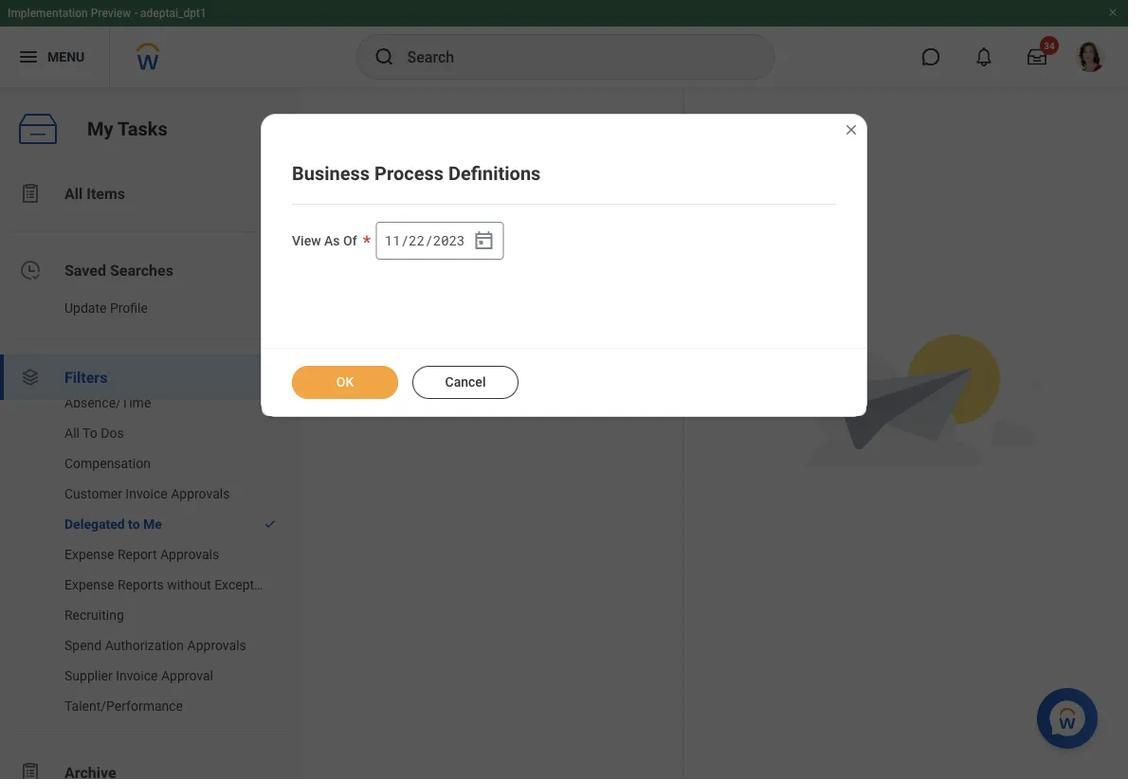 Task type: vqa. For each thing, say whether or not it's contained in the screenshot.
bottommost 'clipboard' icon
yes



Task type: describe. For each thing, give the bounding box(es) containing it.
tasks for my tasks
[[118, 118, 168, 140]]

compensation button
[[0, 449, 285, 479]]

0 items
[[629, 117, 660, 129]]

search image
[[340, 163, 359, 182]]

recruiting button
[[0, 600, 285, 631]]

at
[[516, 265, 525, 278]]

absence/time button
[[0, 388, 285, 418]]

delegated to me button
[[0, 509, 254, 540]]

absence/time
[[65, 395, 151, 411]]

adeptai_dpt1
[[140, 7, 207, 20]]

0
[[629, 117, 634, 129]]

recruiting
[[65, 608, 124, 623]]

update profile
[[65, 300, 148, 316]]

advanced search button
[[357, 201, 479, 239]]

exceptions
[[215, 577, 279, 593]]

invoice for customer
[[126, 486, 168, 502]]

talent/performance button
[[0, 691, 285, 722]]

this
[[528, 265, 547, 278]]

implementation
[[8, 7, 88, 20]]

inbox large image
[[1028, 47, 1047, 66]]

clipboard image
[[19, 762, 42, 780]]

my tasks (all items)
[[38, 104, 247, 131]]

my tasks
[[87, 118, 168, 140]]

update profile button
[[0, 293, 285, 323]]

all to dos
[[65, 425, 124, 441]]

actions
[[475, 265, 513, 278]]

spend
[[65, 638, 102, 654]]

no
[[459, 265, 472, 278]]

implementation preview -   adeptai_dpt1
[[8, 7, 207, 20]]

calendar image
[[473, 230, 496, 252]]

without
[[167, 577, 211, 593]]

report
[[118, 547, 157, 562]]

expense reports without exceptions
[[65, 577, 279, 593]]

2023
[[433, 232, 465, 250]]

saved searches button
[[0, 248, 304, 293]]

item list element
[[304, 87, 685, 780]]

ok button
[[292, 366, 398, 399]]

(all
[[140, 104, 175, 131]]

perspective image
[[19, 366, 42, 389]]

notifications large image
[[975, 47, 994, 66]]

approvals for customer invoice approvals
[[171, 486, 230, 502]]

implementation preview -   adeptai_dpt1 banner
[[0, 0, 1129, 87]]

all items button
[[0, 171, 304, 216]]

my tasks element
[[0, 87, 304, 780]]

items
[[637, 117, 660, 129]]

2 / from the left
[[425, 232, 433, 250]]

customer
[[65, 486, 122, 502]]

authorization
[[105, 638, 184, 654]]

ok
[[336, 375, 354, 390]]

spend authorization approvals
[[65, 638, 246, 654]]

all items
[[65, 184, 125, 203]]

delegated inside "button"
[[65, 516, 125, 532]]

all to dos button
[[0, 418, 285, 449]]

definitions
[[449, 162, 541, 184]]

business process definitions dialog
[[261, 114, 868, 417]]

view
[[292, 233, 321, 249]]

delegated to me inside "button"
[[65, 516, 162, 532]]

all for all items
[[65, 184, 83, 203]]

list containing absence/time
[[0, 388, 304, 722]]

customer invoice approvals button
[[0, 479, 285, 509]]

saved searches
[[65, 261, 173, 279]]

clipboard image
[[19, 182, 42, 205]]

invoice for supplier
[[116, 668, 158, 684]]

preview
[[91, 7, 131, 20]]

view as of group
[[376, 222, 504, 260]]

approvals for spend authorization approvals
[[187, 638, 246, 654]]

expense for expense report approvals
[[65, 547, 114, 562]]

dos
[[101, 425, 124, 441]]

cancel button
[[413, 366, 519, 399]]

you
[[410, 265, 430, 278]]

advanced search
[[364, 212, 472, 228]]

have
[[432, 265, 457, 278]]

reports
[[118, 577, 164, 593]]

tasks for my tasks (all items)
[[74, 104, 134, 131]]

all for all to dos
[[65, 425, 80, 441]]

check image
[[264, 518, 277, 531]]

you have no actions at this time.
[[410, 265, 576, 278]]



Task type: locate. For each thing, give the bounding box(es) containing it.
-
[[134, 7, 138, 20]]

2 expense from the top
[[65, 577, 114, 593]]

1 vertical spatial expense
[[65, 577, 114, 593]]

filters button
[[0, 355, 304, 400]]

0 horizontal spatial delegated
[[65, 516, 125, 532]]

delegated up search image
[[326, 112, 413, 134]]

approvals for expense report approvals
[[160, 547, 219, 562]]

talent/performance
[[65, 699, 183, 714]]

searches
[[110, 261, 173, 279]]

my
[[38, 104, 69, 131], [87, 118, 113, 140]]

close environment banner image
[[1108, 7, 1119, 18]]

delegated to me up process
[[326, 112, 466, 134]]

tasks up all items 'button'
[[118, 118, 168, 140]]

close business process definitions image
[[844, 122, 859, 138]]

1 all from the top
[[65, 184, 83, 203]]

delegated down customer on the left of the page
[[65, 516, 125, 532]]

expense left report
[[65, 547, 114, 562]]

search image
[[373, 46, 396, 68]]

1 vertical spatial approvals
[[160, 547, 219, 562]]

update
[[65, 300, 107, 316]]

expense for expense reports without exceptions
[[65, 577, 114, 593]]

me inside item list element
[[439, 112, 466, 134]]

my for my tasks (all items)
[[38, 104, 69, 131]]

11 / 22 / 2023
[[385, 232, 465, 250]]

2 vertical spatial approvals
[[187, 638, 246, 654]]

/ right 11
[[401, 232, 409, 250]]

profile logan mcneil element
[[1064, 36, 1117, 78]]

me inside "button"
[[143, 516, 162, 532]]

1 horizontal spatial /
[[425, 232, 433, 250]]

filters
[[65, 369, 108, 387]]

transformation import image
[[260, 120, 279, 138]]

0 vertical spatial to
[[417, 112, 434, 134]]

to up business process definitions
[[417, 112, 434, 134]]

1 horizontal spatial me
[[439, 112, 466, 134]]

profile
[[110, 300, 148, 316]]

tasks
[[74, 104, 134, 131], [118, 118, 168, 140]]

tasks left (all
[[74, 104, 134, 131]]

delegated to me down customer on the left of the page
[[65, 516, 162, 532]]

view as of
[[292, 233, 357, 249]]

all left items
[[65, 184, 83, 203]]

invoice down compensation button
[[126, 486, 168, 502]]

0 horizontal spatial delegated to me
[[65, 516, 162, 532]]

0 horizontal spatial my
[[38, 104, 69, 131]]

items
[[87, 184, 125, 203]]

0 vertical spatial invoice
[[126, 486, 168, 502]]

advanced
[[364, 212, 425, 228]]

0 vertical spatial all
[[65, 184, 83, 203]]

all left to
[[65, 425, 80, 441]]

to inside "button"
[[128, 516, 140, 532]]

expense report approvals
[[65, 547, 219, 562]]

0 vertical spatial delegated
[[326, 112, 413, 134]]

expense reports without exceptions button
[[0, 570, 285, 600]]

all inside all items 'button'
[[65, 184, 83, 203]]

0 vertical spatial expense
[[65, 547, 114, 562]]

0 horizontal spatial me
[[143, 516, 162, 532]]

my left my tasks
[[38, 104, 69, 131]]

22
[[409, 232, 425, 250]]

1 vertical spatial to
[[128, 516, 140, 532]]

cancel
[[445, 375, 486, 390]]

1 horizontal spatial my
[[87, 118, 113, 140]]

of
[[343, 233, 357, 249]]

1 horizontal spatial to
[[417, 112, 434, 134]]

approvals inside "button"
[[187, 638, 246, 654]]

all
[[65, 184, 83, 203], [65, 425, 80, 441]]

delegated to me
[[326, 112, 466, 134], [65, 516, 162, 532]]

0 horizontal spatial to
[[128, 516, 140, 532]]

delegated to me inside item list element
[[326, 112, 466, 134]]

1 vertical spatial delegated
[[65, 516, 125, 532]]

process
[[375, 162, 444, 184]]

1 horizontal spatial delegated to me
[[326, 112, 466, 134]]

items)
[[181, 104, 247, 131]]

invoice down spend authorization approvals "button"
[[116, 668, 158, 684]]

1 vertical spatial all
[[65, 425, 80, 441]]

1 list from the top
[[0, 171, 304, 780]]

me
[[439, 112, 466, 134], [143, 516, 162, 532]]

supplier invoice approval
[[65, 668, 213, 684]]

me up business process definitions
[[439, 112, 466, 134]]

my left (all
[[87, 118, 113, 140]]

expense report approvals button
[[0, 540, 285, 570]]

all inside 'all to dos' button
[[65, 425, 80, 441]]

1 expense from the top
[[65, 547, 114, 562]]

2 all from the top
[[65, 425, 80, 441]]

1 vertical spatial delegated to me
[[65, 516, 162, 532]]

as
[[324, 233, 340, 249]]

2 list from the top
[[0, 388, 304, 722]]

delegated inside item list element
[[326, 112, 413, 134]]

approvals up "without"
[[160, 547, 219, 562]]

supplier invoice approval button
[[0, 661, 285, 691]]

0 vertical spatial me
[[439, 112, 466, 134]]

list containing all items
[[0, 171, 304, 780]]

approval
[[161, 668, 213, 684]]

clock check image
[[19, 259, 42, 282]]

/
[[401, 232, 409, 250], [425, 232, 433, 250]]

time.
[[550, 265, 576, 278]]

business
[[292, 162, 370, 184]]

my inside 'element'
[[87, 118, 113, 140]]

expense
[[65, 547, 114, 562], [65, 577, 114, 593]]

invoice
[[126, 486, 168, 502], [116, 668, 158, 684]]

spend authorization approvals button
[[0, 631, 285, 661]]

0 vertical spatial approvals
[[171, 486, 230, 502]]

1 vertical spatial invoice
[[116, 668, 158, 684]]

0 vertical spatial delegated to me
[[326, 112, 466, 134]]

approvals up approval
[[187, 638, 246, 654]]

chevron down image
[[263, 370, 278, 385]]

my tasks (all items) main content
[[0, 87, 1129, 780]]

0 horizontal spatial /
[[401, 232, 409, 250]]

supplier
[[65, 668, 113, 684]]

to inside item list element
[[417, 112, 434, 134]]

search
[[429, 212, 472, 228]]

business process definitions
[[292, 162, 541, 184]]

/ right 22
[[425, 232, 433, 250]]

approvals down compensation button
[[171, 486, 230, 502]]

1 / from the left
[[401, 232, 409, 250]]

11
[[385, 232, 401, 250]]

delegated
[[326, 112, 413, 134], [65, 516, 125, 532]]

list
[[0, 171, 304, 780], [0, 388, 304, 722]]

to
[[83, 425, 97, 441]]

to
[[417, 112, 434, 134], [128, 516, 140, 532]]

saved
[[65, 261, 106, 279]]

to up report
[[128, 516, 140, 532]]

customer invoice approvals
[[65, 486, 230, 502]]

approvals
[[171, 486, 230, 502], [160, 547, 219, 562], [187, 638, 246, 654]]

tasks inside 'element'
[[118, 118, 168, 140]]

1 vertical spatial me
[[143, 516, 162, 532]]

my for my tasks
[[87, 118, 113, 140]]

1 horizontal spatial delegated
[[326, 112, 413, 134]]

expense up "recruiting"
[[65, 577, 114, 593]]

me down customer invoice approvals
[[143, 516, 162, 532]]

compensation
[[65, 456, 151, 471]]



